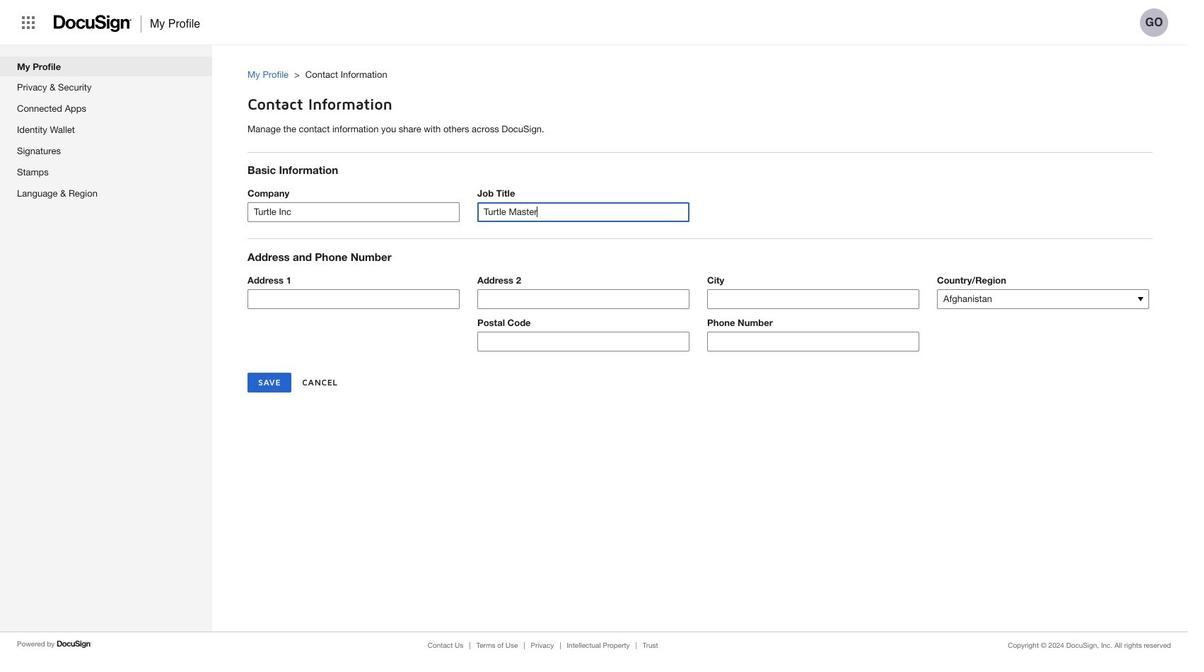Task type: describe. For each thing, give the bounding box(es) containing it.
0 vertical spatial docusign image
[[54, 11, 132, 37]]



Task type: locate. For each thing, give the bounding box(es) containing it.
1 vertical spatial docusign image
[[57, 639, 92, 650]]

breadcrumb region
[[248, 54, 1189, 85]]

None text field
[[248, 203, 459, 222], [478, 290, 689, 308], [708, 332, 919, 351], [248, 203, 459, 222], [478, 290, 689, 308], [708, 332, 919, 351]]

docusign image
[[54, 11, 132, 37], [57, 639, 92, 650]]

None text field
[[478, 203, 689, 222], [248, 290, 459, 308], [708, 290, 919, 308], [478, 332, 689, 351], [478, 203, 689, 222], [248, 290, 459, 308], [708, 290, 919, 308], [478, 332, 689, 351]]



